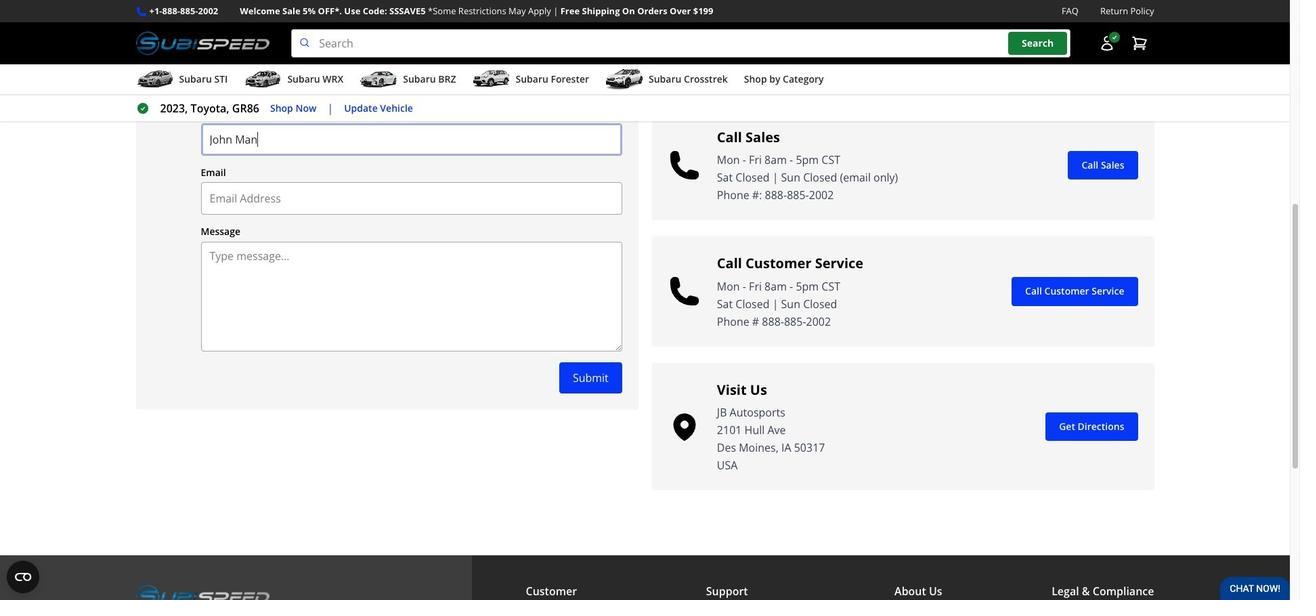 Task type: vqa. For each thing, say whether or not it's contained in the screenshot.
SUBISPEED LOGO
yes



Task type: locate. For each thing, give the bounding box(es) containing it.
a subaru brz thumbnail image image
[[360, 69, 398, 89]]

a subaru wrx thumbnail image image
[[244, 69, 282, 89]]

search input field
[[291, 29, 1071, 58]]

button image
[[1099, 35, 1115, 52]]

a subaru forester thumbnail image image
[[472, 69, 510, 89]]

1 vertical spatial subispeed logo image
[[136, 583, 270, 600]]

subispeed logo image
[[136, 29, 270, 58], [136, 583, 270, 600]]

2 subispeed logo image from the top
[[136, 583, 270, 600]]

0 vertical spatial subispeed logo image
[[136, 29, 270, 58]]

Email Address text field
[[201, 182, 622, 215]]



Task type: describe. For each thing, give the bounding box(es) containing it.
a subaru crosstrek thumbnail image image
[[606, 69, 644, 89]]

name text field
[[201, 123, 622, 156]]

Message text field
[[201, 242, 622, 351]]

1 subispeed logo image from the top
[[136, 29, 270, 58]]

open widget image
[[7, 561, 39, 593]]

a subaru sti thumbnail image image
[[136, 69, 174, 89]]



